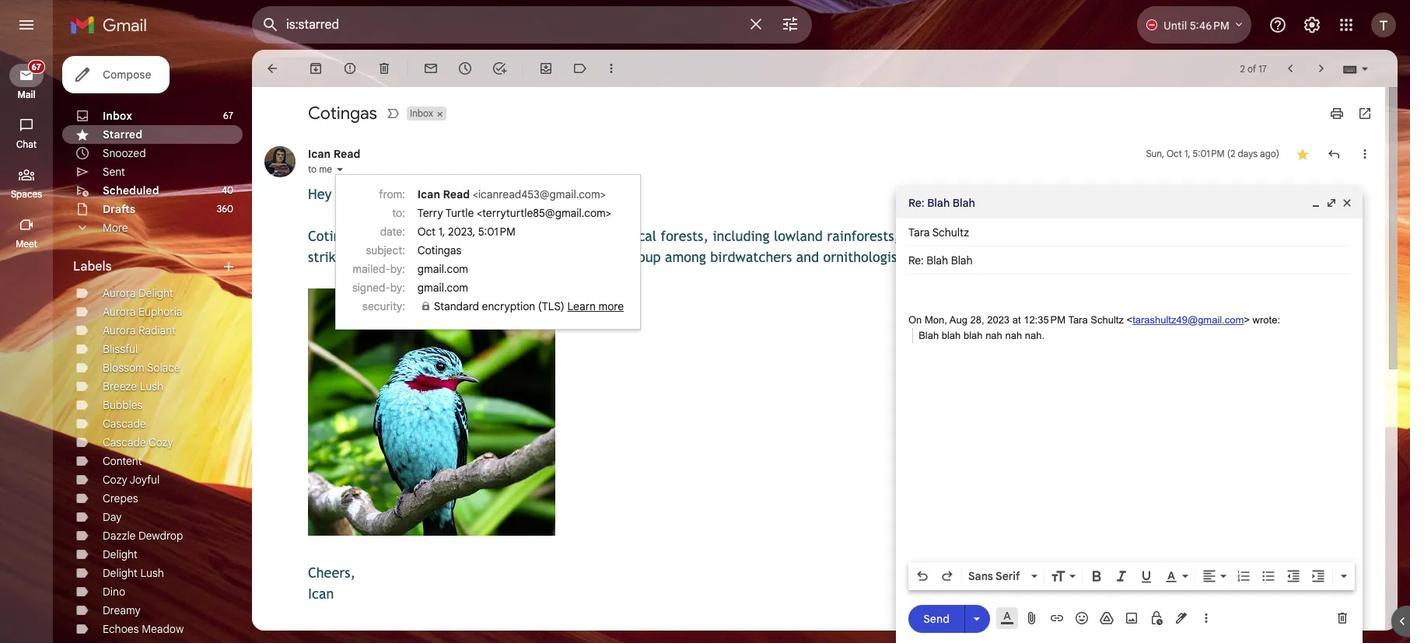 Task type: describe. For each thing, give the bounding box(es) containing it.
Search in mail search field
[[252, 6, 812, 44]]

echoes meadow link
[[103, 622, 184, 636]]

ican read
[[308, 147, 361, 161]]

67 link
[[9, 60, 45, 87]]

aurora delight link
[[103, 286, 173, 300]]

terry turtle <terryturtle85@gmail.com>
[[418, 206, 612, 220]]

inbox button
[[407, 107, 435, 121]]

navigation containing mail
[[0, 50, 54, 643]]

snooze image
[[458, 61, 473, 76]]

insert photo image
[[1124, 611, 1140, 626]]

on mon, aug 28, 2023 at 12:35 pm tara schultz < tarashultz49@gmail.com > wrote: blah blah blah nah nah nah.
[[909, 314, 1281, 341]]

known
[[1191, 228, 1232, 244]]

their
[[1258, 228, 1288, 244]]

more formatting options image
[[1337, 569, 1352, 584]]

scheduled
[[103, 184, 159, 198]]

advanced search options image
[[775, 9, 806, 40]]

crepes link
[[103, 492, 138, 506]]

0 horizontal spatial 67
[[32, 61, 41, 72]]

lowland
[[774, 228, 823, 244]]

re: blah blah dialog
[[896, 188, 1363, 643]]

toggle confidential mode image
[[1149, 611, 1165, 626]]

forests.
[[1080, 228, 1128, 244]]

save to photos image
[[529, 506, 545, 521]]

2 blah from the left
[[964, 330, 983, 341]]

ago)
[[1261, 148, 1280, 160]]

360
[[217, 203, 233, 215]]

starred link
[[103, 128, 142, 142]]

0 horizontal spatial schultz
[[933, 226, 970, 240]]

2 nah from the left
[[1006, 330, 1022, 341]]

underline ‪(⌘u)‬ image
[[1139, 570, 1155, 585]]

day
[[103, 510, 122, 524]]

sans
[[969, 570, 994, 584]]

formatting options toolbar
[[909, 563, 1355, 591]]

0 horizontal spatial tara
[[909, 226, 930, 240]]

1 forests, from the left
[[661, 228, 709, 244]]

(2
[[1228, 148, 1236, 160]]

drafts
[[103, 202, 135, 216]]

echoes meadow
[[103, 622, 184, 636]]

oct 1, 2023, 5:01 pm
[[418, 225, 516, 239]]

bold ‪(⌘b)‬ image
[[1089, 569, 1105, 584]]

dreamy link
[[103, 604, 141, 618]]

sans serif
[[969, 570, 1020, 584]]

aurora for aurora euphoria
[[103, 305, 136, 319]]

aurora for aurora delight
[[103, 286, 136, 300]]

back to starred image
[[265, 61, 280, 76]]

2023,
[[448, 225, 476, 239]]

add attachment to drive image.png image
[[498, 505, 513, 520]]

meet heading
[[0, 238, 53, 251]]

terry,
[[336, 186, 371, 202]]

euphoria
[[138, 305, 182, 319]]

1 blah from the left
[[942, 330, 961, 341]]

aurora radiant link
[[103, 324, 176, 338]]

labels
[[73, 259, 112, 275]]

labels image
[[573, 61, 588, 76]]

bulleted list ‪(⌘⇧8)‬ image
[[1261, 569, 1277, 584]]

mail
[[17, 89, 35, 100]]

blissful link
[[103, 342, 138, 356]]

on
[[909, 314, 922, 326]]

lush for delight lush
[[140, 566, 164, 580]]

day link
[[103, 510, 122, 524]]

meadow
[[142, 622, 184, 636]]

gmail.com for mailed-by:
[[418, 262, 468, 276]]

numbered list ‪(⌘⇧7)‬ image
[[1236, 569, 1252, 584]]

sun, oct 1, 5:01 pm (2 days ago) cell
[[1146, 146, 1280, 162]]

2 are from the left
[[1167, 228, 1187, 244]]

insert files using drive image
[[1099, 611, 1115, 626]]

cotingas down 2023,
[[418, 244, 462, 258]]

aurora euphoria link
[[103, 305, 182, 319]]

(tls)
[[538, 300, 565, 314]]

0 vertical spatial >
[[600, 188, 606, 202]]

close image
[[1341, 197, 1354, 209]]

blah inside on mon, aug 28, 2023 at 12:35 pm tara schultz < tarashultz49@gmail.com > wrote: blah blah blah nah nah nah.
[[919, 330, 939, 341]]

ican for ican read
[[308, 147, 331, 161]]

including
[[713, 228, 770, 244]]

chat heading
[[0, 138, 53, 151]]

dewdrop
[[139, 529, 183, 543]]

among
[[665, 249, 706, 265]]

delight for delight link on the left bottom of page
[[103, 548, 138, 562]]

learn
[[568, 300, 596, 314]]

drafts link
[[103, 202, 135, 216]]

at
[[1013, 314, 1021, 326]]

compose button
[[62, 56, 170, 93]]

dino link
[[103, 585, 125, 599]]

ican for ican read < icanread453@gmail.com >
[[418, 188, 440, 202]]

blissful
[[103, 342, 138, 356]]

spaces
[[11, 188, 42, 200]]

indent more ‪(⌘])‬ image
[[1311, 569, 1327, 584]]

and up 'sought-'
[[560, 228, 583, 244]]

aurora delight
[[103, 286, 173, 300]]

to me
[[308, 163, 332, 175]]

breeze lush
[[103, 380, 163, 394]]

blossom solace
[[103, 361, 180, 375]]

<terryturtle85@gmail.com>
[[477, 206, 612, 220]]

minimize image
[[1310, 197, 1323, 209]]

5:01 pm for 2023,
[[478, 225, 516, 239]]

joyful
[[130, 473, 160, 487]]

2 of 17
[[1241, 63, 1267, 74]]

aug
[[950, 314, 968, 326]]

tarashultz49@gmail.com
[[1133, 314, 1244, 326]]

mail heading
[[0, 89, 53, 101]]

solace
[[147, 361, 180, 375]]

Message Body text field
[[909, 282, 1351, 558]]

mark as unread image
[[423, 61, 439, 76]]

settings image
[[1303, 16, 1322, 34]]

read for ican read < icanread453@gmail.com >
[[443, 188, 470, 202]]

attach files image
[[1025, 611, 1040, 626]]

primarily
[[390, 228, 447, 244]]

cotingas are primarily found in tropical and subtropical forests, including lowland rainforests, cloud forests, and montane forests. they are known for their unique and striking appearances, making them a sought-after group among birdwatchers and ornithologists.
[[308, 228, 1362, 265]]

> inside on mon, aug 28, 2023 at 12:35 pm tara schultz < tarashultz49@gmail.com > wrote: blah blah blah nah nah nah.
[[1244, 314, 1250, 326]]

28,
[[971, 314, 985, 326]]

and down close icon
[[1339, 228, 1362, 244]]

nah.
[[1025, 330, 1045, 341]]

bubbles link
[[103, 398, 143, 412]]

re: blah blah
[[909, 196, 976, 210]]

tara inside on mon, aug 28, 2023 at 12:35 pm tara schultz < tarashultz49@gmail.com > wrote: blah blah blah nah nah nah.
[[1069, 314, 1088, 326]]

pop out image
[[1326, 197, 1338, 209]]

unique
[[1293, 228, 1335, 244]]

more
[[103, 221, 128, 235]]

by: for mailed-
[[390, 262, 405, 276]]

encryption
[[482, 300, 535, 314]]

Subject field
[[909, 253, 1351, 268]]

found
[[451, 228, 487, 244]]

2023
[[988, 314, 1010, 326]]

cotingas up ican read on the left
[[308, 103, 377, 124]]

sans serif option
[[966, 569, 1029, 584]]

more send options image
[[969, 611, 985, 627]]

17
[[1259, 63, 1267, 74]]

insert link ‪(⌘k)‬ image
[[1050, 611, 1065, 626]]

compose
[[103, 68, 151, 82]]

standard
[[434, 300, 479, 314]]

add to tasks image
[[492, 61, 507, 76]]

cascade cozy link
[[103, 436, 173, 450]]

of
[[1248, 63, 1257, 74]]



Task type: locate. For each thing, give the bounding box(es) containing it.
radiant
[[138, 324, 176, 338]]

0 vertical spatial read
[[334, 147, 361, 161]]

Starred checkbox
[[1295, 146, 1311, 162]]

delight down delight link on the left bottom of page
[[103, 566, 138, 580]]

montane
[[1021, 228, 1076, 244]]

5:01 pm
[[1193, 148, 1225, 160], [478, 225, 516, 239]]

starred
[[103, 128, 142, 142]]

1 by: from the top
[[390, 262, 405, 276]]

cozy up the joyful
[[149, 436, 173, 450]]

schultz down re: blah blah
[[933, 226, 970, 240]]

cascade cozy
[[103, 436, 173, 450]]

1, inside cell
[[1185, 148, 1191, 160]]

0 vertical spatial oct
[[1167, 148, 1183, 160]]

1 cascade from the top
[[103, 417, 146, 431]]

more image
[[604, 61, 619, 76]]

1 horizontal spatial forests,
[[942, 228, 990, 244]]

67 up 40
[[223, 110, 233, 121]]

inbox inside inbox button
[[410, 107, 433, 119]]

cascade link
[[103, 417, 146, 431]]

2 forests, from the left
[[942, 228, 990, 244]]

1 vertical spatial aurora
[[103, 305, 136, 319]]

archive image
[[308, 61, 324, 76]]

main menu image
[[17, 16, 36, 34]]

forests, up among
[[661, 228, 709, 244]]

1 horizontal spatial oct
[[1167, 148, 1183, 160]]

me
[[319, 163, 332, 175]]

discard draft ‪(⌘⇧d)‬ image
[[1335, 611, 1351, 626]]

1 vertical spatial tara
[[1069, 314, 1088, 326]]

forests, down re: blah blah
[[942, 228, 990, 244]]

inbox down mark as unread icon
[[410, 107, 433, 119]]

after
[[590, 249, 621, 265]]

blossom
[[103, 361, 145, 375]]

and
[[560, 228, 583, 244], [994, 228, 1017, 244], [1339, 228, 1362, 244], [797, 249, 819, 265]]

0 vertical spatial 67
[[32, 61, 41, 72]]

delight lush
[[103, 566, 164, 580]]

1 horizontal spatial inbox
[[410, 107, 433, 119]]

spaces heading
[[0, 188, 53, 201]]

tara down re:
[[909, 226, 930, 240]]

1 vertical spatial 1,
[[439, 225, 445, 239]]

1 vertical spatial cozy
[[103, 473, 127, 487]]

newer image
[[1283, 61, 1299, 76]]

send
[[924, 612, 950, 626]]

0 vertical spatial cascade
[[103, 417, 146, 431]]

aurora up the aurora euphoria link
[[103, 286, 136, 300]]

40
[[222, 184, 233, 196]]

clear search image
[[741, 9, 772, 40]]

delight up euphoria
[[138, 286, 173, 300]]

0 vertical spatial schultz
[[933, 226, 970, 240]]

0 horizontal spatial inbox
[[103, 109, 132, 123]]

aurora up blissful link
[[103, 324, 136, 338]]

0 vertical spatial 1,
[[1185, 148, 1191, 160]]

0 horizontal spatial blah
[[942, 330, 961, 341]]

0 horizontal spatial oct
[[418, 225, 436, 239]]

3 aurora from the top
[[103, 324, 136, 338]]

1 aurora from the top
[[103, 286, 136, 300]]

and left montane
[[994, 228, 1017, 244]]

blah right re:
[[928, 196, 950, 210]]

tara schultz
[[909, 226, 970, 240]]

dazzle
[[103, 529, 136, 543]]

nah down 2023
[[986, 330, 1003, 341]]

signed-by:
[[352, 281, 405, 295]]

0 horizontal spatial nah
[[986, 330, 1003, 341]]

< up "turtle"
[[473, 188, 478, 202]]

blah
[[942, 330, 961, 341], [964, 330, 983, 341]]

2 by: from the top
[[390, 281, 405, 295]]

cozy joyful link
[[103, 473, 160, 487]]

breeze lush link
[[103, 380, 163, 394]]

older image
[[1314, 61, 1330, 76]]

nah
[[986, 330, 1003, 341], [1006, 330, 1022, 341]]

move to inbox image
[[538, 61, 554, 76]]

support image
[[1269, 16, 1288, 34]]

cotingas inside cotingas are primarily found in tropical and subtropical forests, including lowland rainforests, cloud forests, and montane forests. they are known for their unique and striking appearances, making them a sought-after group among birdwatchers and ornithologists.
[[308, 228, 361, 244]]

delight
[[138, 286, 173, 300], [103, 548, 138, 562], [103, 566, 138, 580]]

inbox link
[[103, 109, 132, 123]]

2 cascade from the top
[[103, 436, 146, 450]]

snoozed
[[103, 146, 146, 160]]

5:01 pm inside cell
[[1193, 148, 1225, 160]]

re:
[[909, 196, 925, 210]]

5:01 pm for 1,
[[1193, 148, 1225, 160]]

1 horizontal spatial blah
[[964, 330, 983, 341]]

0 horizontal spatial cozy
[[103, 473, 127, 487]]

gmail image
[[70, 9, 155, 40]]

2 vertical spatial delight
[[103, 566, 138, 580]]

1 horizontal spatial >
[[1244, 314, 1250, 326]]

1 gmail.com from the top
[[418, 262, 468, 276]]

ornithologists.
[[824, 249, 914, 265]]

download attachment image.png image
[[466, 505, 483, 522]]

content link
[[103, 454, 142, 468]]

in
[[491, 228, 503, 244]]

report spam image
[[342, 61, 358, 76]]

0 vertical spatial lush
[[140, 380, 163, 394]]

blah down aug
[[942, 330, 961, 341]]

gmail.com
[[418, 262, 468, 276], [418, 281, 468, 295]]

> left wrote:
[[1244, 314, 1250, 326]]

rainforests,
[[827, 228, 900, 244]]

search in mail image
[[257, 11, 285, 39]]

by: down the subject:
[[390, 262, 405, 276]]

0 vertical spatial ican
[[308, 147, 331, 161]]

1 vertical spatial lush
[[140, 566, 164, 580]]

1 vertical spatial <
[[1127, 314, 1133, 326]]

< inside on mon, aug 28, 2023 at 12:35 pm tara schultz < tarashultz49@gmail.com > wrote: blah blah blah nah nah nah.
[[1127, 314, 1133, 326]]

1 vertical spatial >
[[1244, 314, 1250, 326]]

0 vertical spatial 5:01 pm
[[1193, 148, 1225, 160]]

delight down dazzle
[[103, 548, 138, 562]]

days
[[1238, 148, 1258, 160]]

5:01 pm left '(2'
[[1193, 148, 1225, 160]]

gmail.com for signed-by:
[[418, 281, 468, 295]]

learn more link
[[568, 300, 624, 314]]

1 vertical spatial 67
[[223, 110, 233, 121]]

italic ‪(⌘i)‬ image
[[1114, 569, 1130, 584]]

> up subtropical
[[600, 188, 606, 202]]

sent
[[103, 165, 125, 179]]

cotingas
[[308, 103, 377, 124], [308, 228, 361, 244], [418, 244, 462, 258]]

1 are from the left
[[365, 228, 386, 244]]

subtropical
[[587, 228, 657, 244]]

aurora
[[103, 286, 136, 300], [103, 305, 136, 319], [103, 324, 136, 338]]

read for ican read
[[334, 147, 361, 161]]

0 vertical spatial delight
[[138, 286, 173, 300]]

inbox for inbox button
[[410, 107, 433, 119]]

cozy
[[149, 436, 173, 450], [103, 473, 127, 487]]

1 vertical spatial ican
[[418, 188, 440, 202]]

0 horizontal spatial 5:01 pm
[[478, 225, 516, 239]]

0 horizontal spatial 1,
[[439, 225, 445, 239]]

by: for signed-
[[390, 281, 405, 295]]

inbox up starred
[[103, 109, 132, 123]]

insert emoji ‪(⌘⇧2)‬ image
[[1075, 611, 1090, 626]]

lush down 'blossom solace' link
[[140, 380, 163, 394]]

sent link
[[103, 165, 125, 179]]

ican inside cheers, ican
[[308, 586, 334, 602]]

date:
[[380, 225, 405, 239]]

cozy joyful
[[103, 473, 160, 487]]

1 vertical spatial read
[[443, 188, 470, 202]]

ican down cheers,
[[308, 586, 334, 602]]

ican read < icanread453@gmail.com >
[[418, 188, 606, 202]]

appearances,
[[359, 249, 443, 265]]

ican up to me
[[308, 147, 331, 161]]

1 vertical spatial oct
[[418, 225, 436, 239]]

ican up terry
[[418, 188, 440, 202]]

sought-
[[544, 249, 590, 265]]

< down subject field
[[1127, 314, 1133, 326]]

indent less ‪(⌘[)‬ image
[[1286, 569, 1302, 584]]

1, right "sun,"
[[1185, 148, 1191, 160]]

1 nah from the left
[[986, 330, 1003, 341]]

turtle
[[446, 206, 474, 220]]

1 vertical spatial gmail.com
[[418, 281, 468, 295]]

mailed-by:
[[353, 262, 405, 276]]

0 horizontal spatial are
[[365, 228, 386, 244]]

cascade down cascade link at the left bottom of page
[[103, 436, 146, 450]]

Search in mail text field
[[286, 17, 738, 33]]

cascade down bubbles
[[103, 417, 146, 431]]

navigation
[[0, 50, 54, 643]]

delete image
[[377, 61, 392, 76]]

more
[[599, 300, 624, 314]]

1 vertical spatial schultz
[[1091, 314, 1124, 326]]

dazzle dewdrop
[[103, 529, 183, 543]]

delight for delight lush
[[103, 566, 138, 580]]

1 horizontal spatial 5:01 pm
[[1193, 148, 1225, 160]]

cascade for cascade link at the left bottom of page
[[103, 417, 146, 431]]

aurora euphoria
[[103, 305, 182, 319]]

inbox for inbox link
[[103, 109, 132, 123]]

starred image
[[1295, 146, 1311, 162]]

blah down "28,"
[[964, 330, 983, 341]]

more button
[[62, 219, 243, 237]]

blah up tara schultz
[[953, 196, 976, 210]]

delight lush link
[[103, 566, 164, 580]]

1 horizontal spatial schultz
[[1091, 314, 1124, 326]]

1 horizontal spatial <
[[1127, 314, 1133, 326]]

schultz right 12:35 pm
[[1091, 314, 1124, 326]]

0 horizontal spatial read
[[334, 147, 361, 161]]

read up "turtle"
[[443, 188, 470, 202]]

are right they
[[1167, 228, 1187, 244]]

oct inside cell
[[1167, 148, 1183, 160]]

aurora down the aurora delight
[[103, 305, 136, 319]]

sun, oct 1, 5:01 pm (2 days ago)
[[1146, 148, 1280, 160]]

aurora for aurora radiant
[[103, 324, 136, 338]]

and down lowland
[[797, 249, 819, 265]]

1 horizontal spatial tara
[[1069, 314, 1088, 326]]

more options image
[[1202, 611, 1211, 626]]

0 vertical spatial aurora
[[103, 286, 136, 300]]

read up show details image
[[334, 147, 361, 161]]

12:35 pm
[[1024, 314, 1066, 326]]

5:01 pm down terry turtle <terryturtle85@gmail.com>
[[478, 225, 516, 239]]

are up appearances,
[[365, 228, 386, 244]]

image.png image
[[308, 289, 556, 536]]

by: up security:
[[390, 281, 405, 295]]

0 vertical spatial <
[[473, 188, 478, 202]]

1 vertical spatial 5:01 pm
[[478, 225, 516, 239]]

1 horizontal spatial nah
[[1006, 330, 1022, 341]]

mailed-
[[353, 262, 390, 276]]

1, left 2023,
[[439, 225, 445, 239]]

tara right 12:35 pm
[[1069, 314, 1088, 326]]

show details image
[[335, 165, 345, 174]]

group
[[626, 249, 661, 265]]

serif
[[996, 570, 1020, 584]]

learn more
[[568, 300, 624, 314]]

1 horizontal spatial are
[[1167, 228, 1187, 244]]

insert signature image
[[1174, 611, 1190, 626]]

2 vertical spatial aurora
[[103, 324, 136, 338]]

schultz inside on mon, aug 28, 2023 at 12:35 pm tara schultz < tarashultz49@gmail.com > wrote: blah blah blah nah nah nah.
[[1091, 314, 1124, 326]]

0 horizontal spatial forests,
[[661, 228, 709, 244]]

0 horizontal spatial >
[[600, 188, 606, 202]]

lush down dewdrop
[[140, 566, 164, 580]]

blah down the mon,
[[919, 330, 939, 341]]

cell
[[418, 188, 606, 202]]

cascade
[[103, 417, 146, 431], [103, 436, 146, 450]]

nah down at
[[1006, 330, 1022, 341]]

content
[[103, 454, 142, 468]]

2 aurora from the top
[[103, 305, 136, 319]]

oct right "sun,"
[[1167, 148, 1183, 160]]

cheers,
[[308, 565, 356, 581]]

cheers, ican
[[308, 565, 356, 602]]

signed-
[[352, 281, 390, 295]]

from:
[[379, 188, 405, 202]]

0 vertical spatial gmail.com
[[418, 262, 468, 276]]

labels heading
[[73, 259, 221, 275]]

1 vertical spatial cascade
[[103, 436, 146, 450]]

send button
[[909, 605, 965, 633]]

67 up mail
[[32, 61, 41, 72]]

cascade for cascade cozy
[[103, 436, 146, 450]]

0 vertical spatial by:
[[390, 262, 405, 276]]

1 horizontal spatial read
[[443, 188, 470, 202]]

1 horizontal spatial 67
[[223, 110, 233, 121]]

tropical
[[507, 228, 556, 244]]

1 horizontal spatial cozy
[[149, 436, 173, 450]]

0 horizontal spatial <
[[473, 188, 478, 202]]

lush for breeze lush
[[140, 380, 163, 394]]

2 vertical spatial ican
[[308, 586, 334, 602]]

cotingas up striking
[[308, 228, 361, 244]]

2 gmail.com from the top
[[418, 281, 468, 295]]

1 horizontal spatial 1,
[[1185, 148, 1191, 160]]

1 vertical spatial by:
[[390, 281, 405, 295]]

hey terry,
[[308, 186, 371, 202]]

subject:
[[366, 244, 405, 258]]

cozy up crepes
[[103, 473, 127, 487]]

select input tool image
[[1361, 63, 1370, 74]]

a
[[532, 249, 540, 265]]

1 vertical spatial delight
[[103, 548, 138, 562]]

breeze
[[103, 380, 137, 394]]

ican
[[308, 147, 331, 161], [418, 188, 440, 202], [308, 586, 334, 602]]

0 vertical spatial tara
[[909, 226, 930, 240]]

0 vertical spatial cozy
[[149, 436, 173, 450]]

oct down terry
[[418, 225, 436, 239]]

forests,
[[661, 228, 709, 244], [942, 228, 990, 244]]

cell containing ican read
[[418, 188, 606, 202]]

them
[[496, 249, 528, 265]]



Task type: vqa. For each thing, say whether or not it's contained in the screenshot.
the bottommost 'to'
no



